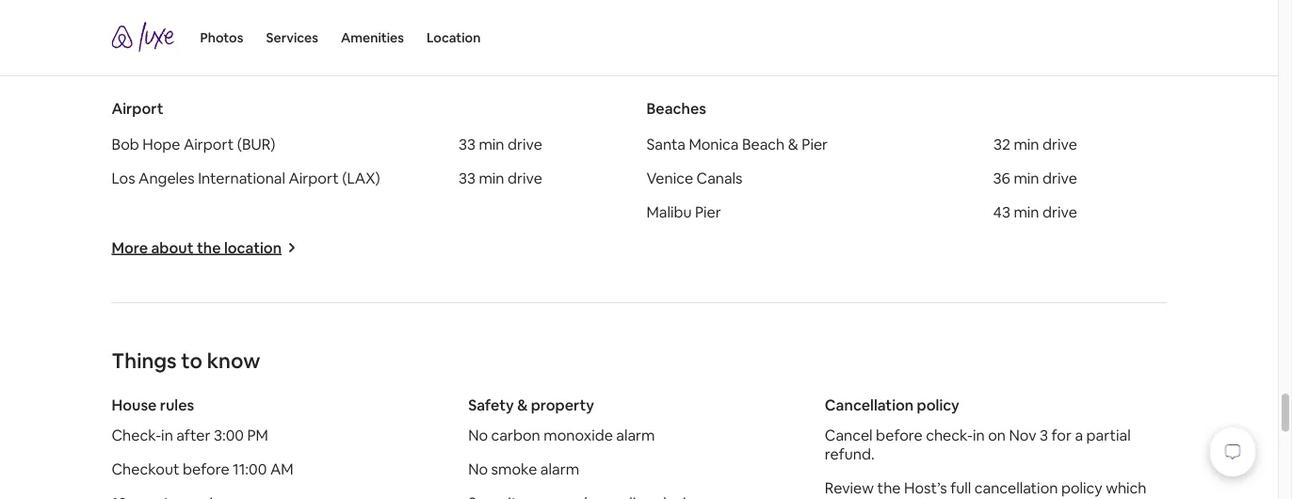 Task type: locate. For each thing, give the bounding box(es) containing it.
canals
[[697, 168, 743, 187]]

amenities
[[341, 29, 404, 46]]

33 min drive
[[459, 134, 543, 153], [459, 168, 543, 187]]

0 vertical spatial before
[[877, 425, 923, 445]]

0 horizontal spatial &
[[517, 395, 528, 415]]

on
[[989, 425, 1006, 445]]

1 no from the top
[[469, 425, 488, 445]]

in left on
[[973, 425, 985, 445]]

to
[[181, 347, 203, 374]]

policy
[[917, 395, 960, 415], [1062, 478, 1103, 497]]

airbnb luxe image
[[112, 22, 178, 52]]

review the host's full cancellation policy which applies even if you cancel for illness or disruption
[[825, 478, 1167, 499]]

in
[[161, 425, 173, 445], [973, 425, 985, 445]]

33 min drive for bob hope airport (bur)
[[459, 134, 543, 153]]

international
[[198, 168, 286, 187]]

policy up check-
[[917, 395, 960, 415]]

2 in from the left
[[973, 425, 985, 445]]

1 33 from the top
[[459, 134, 476, 153]]

the right about
[[197, 238, 221, 257]]

43 min drive
[[994, 202, 1078, 221]]

1 vertical spatial for
[[1004, 497, 1024, 499]]

pier down "canals"
[[695, 202, 722, 221]]

0 horizontal spatial policy
[[917, 395, 960, 415]]

33
[[459, 134, 476, 153], [459, 168, 476, 187]]

airport up international
[[184, 134, 234, 153]]

32
[[994, 134, 1011, 153]]

0 vertical spatial pier
[[802, 134, 828, 153]]

for inside cancel before check-in on nov 3 for a partial refund.
[[1052, 425, 1072, 445]]

you
[[927, 497, 952, 499]]

0 horizontal spatial before
[[183, 459, 230, 479]]

cancel before check-in on nov 3 for a partial refund.
[[825, 425, 1132, 464]]

in left after
[[161, 425, 173, 445]]

0 vertical spatial no
[[469, 425, 488, 445]]

& up carbon
[[517, 395, 528, 415]]

the
[[197, 238, 221, 257], [878, 478, 901, 497]]

0 horizontal spatial pier
[[695, 202, 722, 221]]

2 horizontal spatial airport
[[289, 168, 339, 187]]

property
[[531, 395, 595, 415]]

google image
[[116, 44, 179, 69]]

airport up bob
[[112, 98, 164, 118]]

check-in after 3:00 pm
[[112, 425, 269, 445]]

which
[[1106, 478, 1147, 497]]

services
[[266, 29, 318, 46]]

1 horizontal spatial in
[[973, 425, 985, 445]]

1 vertical spatial the
[[878, 478, 901, 497]]

no down safety
[[469, 425, 488, 445]]

min for (bur)
[[479, 134, 505, 153]]

33 for los angeles international airport (lax)
[[459, 168, 476, 187]]

0 vertical spatial alarm
[[617, 425, 655, 445]]

more
[[112, 238, 148, 257]]

0 vertical spatial policy
[[917, 395, 960, 415]]

before inside cancel before check-in on nov 3 for a partial refund.
[[877, 425, 923, 445]]

before
[[877, 425, 923, 445], [183, 459, 230, 479]]

0 horizontal spatial airport
[[112, 98, 164, 118]]

1 horizontal spatial pier
[[802, 134, 828, 153]]

cancellation
[[825, 395, 914, 415]]

2 33 min drive from the top
[[459, 168, 543, 187]]

more about the location button
[[112, 238, 297, 257]]

1 horizontal spatial airport
[[184, 134, 234, 153]]

checkout
[[112, 459, 180, 479]]

rules
[[160, 395, 194, 415]]

1 vertical spatial no
[[469, 459, 488, 479]]

no for no carbon monoxide alarm
[[469, 425, 488, 445]]

& right beach
[[789, 134, 799, 153]]

&
[[789, 134, 799, 153], [517, 395, 528, 415]]

1 vertical spatial 33 min drive
[[459, 168, 543, 187]]

malibu pier
[[647, 202, 722, 221]]

more about the location
[[112, 238, 282, 257]]

smoke
[[492, 459, 537, 479]]

0 vertical spatial 33
[[459, 134, 476, 153]]

the left if
[[878, 478, 901, 497]]

3
[[1040, 425, 1049, 445]]

1 horizontal spatial before
[[877, 425, 923, 445]]

1 vertical spatial before
[[183, 459, 230, 479]]

things to know
[[112, 347, 260, 374]]

0 vertical spatial for
[[1052, 425, 1072, 445]]

venice canals
[[647, 168, 743, 187]]

0 vertical spatial airport
[[112, 98, 164, 118]]

(lax)
[[342, 168, 380, 187]]

drive
[[508, 134, 543, 153], [1043, 134, 1078, 153], [508, 168, 543, 187], [1043, 168, 1078, 187], [1043, 202, 1078, 221]]

1 vertical spatial policy
[[1062, 478, 1103, 497]]

monica
[[689, 134, 739, 153]]

things
[[112, 347, 177, 374]]

0 horizontal spatial alarm
[[541, 459, 580, 479]]

0 vertical spatial 33 min drive
[[459, 134, 543, 153]]

min
[[479, 134, 505, 153], [1014, 134, 1040, 153], [479, 168, 505, 187], [1014, 168, 1040, 187], [1014, 202, 1040, 221]]

1 horizontal spatial policy
[[1062, 478, 1103, 497]]

2 no from the top
[[469, 459, 488, 479]]

0 horizontal spatial for
[[1004, 497, 1024, 499]]

1 33 min drive from the top
[[459, 134, 543, 153]]

1 vertical spatial airport
[[184, 134, 234, 153]]

0 vertical spatial the
[[197, 238, 221, 257]]

(bur)
[[237, 134, 276, 153]]

check-
[[112, 425, 161, 445]]

airport
[[112, 98, 164, 118], [184, 134, 234, 153], [289, 168, 339, 187]]

a
[[1076, 425, 1084, 445]]

alarm down the no carbon monoxide alarm
[[541, 459, 580, 479]]

policy left which
[[1062, 478, 1103, 497]]

no left smoke
[[469, 459, 488, 479]]

for left illness
[[1004, 497, 1024, 499]]

after
[[177, 425, 211, 445]]

beach
[[743, 134, 785, 153]]

0 horizontal spatial in
[[161, 425, 173, 445]]

alarm right monoxide
[[617, 425, 655, 445]]

alarm
[[617, 425, 655, 445], [541, 459, 580, 479]]

1 horizontal spatial &
[[789, 134, 799, 153]]

1 vertical spatial 33
[[459, 168, 476, 187]]

for left a
[[1052, 425, 1072, 445]]

airport left the (lax)
[[289, 168, 339, 187]]

pier right beach
[[802, 134, 828, 153]]

1 horizontal spatial for
[[1052, 425, 1072, 445]]

2 33 from the top
[[459, 168, 476, 187]]

pier
[[802, 134, 828, 153], [695, 202, 722, 221]]

before down cancellation policy
[[877, 425, 923, 445]]

before down after
[[183, 459, 230, 479]]

applies
[[825, 497, 875, 499]]

for
[[1052, 425, 1072, 445], [1004, 497, 1024, 499]]

no
[[469, 425, 488, 445], [469, 459, 488, 479]]

1 horizontal spatial alarm
[[617, 425, 655, 445]]

1 horizontal spatial the
[[878, 478, 901, 497]]

36 min drive
[[994, 168, 1078, 187]]



Task type: vqa. For each thing, say whether or not it's contained in the screenshot.
Photos
yes



Task type: describe. For each thing, give the bounding box(es) containing it.
full
[[951, 478, 972, 497]]

carbon
[[492, 425, 541, 445]]

santa monica beach & pier
[[647, 134, 828, 153]]

safety
[[469, 395, 514, 415]]

malibu
[[647, 202, 692, 221]]

33 for bob hope airport (bur)
[[459, 134, 476, 153]]

3:00
[[214, 425, 244, 445]]

am
[[270, 459, 294, 479]]

in inside cancel before check-in on nov 3 for a partial refund.
[[973, 425, 985, 445]]

santa
[[647, 134, 686, 153]]

1 vertical spatial pier
[[695, 202, 722, 221]]

2 vertical spatial airport
[[289, 168, 339, 187]]

1 vertical spatial &
[[517, 395, 528, 415]]

no carbon monoxide alarm
[[469, 425, 655, 445]]

cancel
[[955, 497, 1001, 499]]

location
[[427, 29, 481, 46]]

monoxide
[[544, 425, 613, 445]]

drive for &
[[1043, 134, 1078, 153]]

check-
[[927, 425, 973, 445]]

know
[[207, 347, 260, 374]]

photos button
[[200, 0, 244, 75]]

location
[[224, 238, 282, 257]]

cancellation
[[975, 478, 1059, 497]]

36
[[994, 168, 1011, 187]]

pm
[[247, 425, 269, 445]]

bob
[[112, 134, 139, 153]]

no for no smoke alarm
[[469, 459, 488, 479]]

photos
[[200, 29, 244, 46]]

venice
[[647, 168, 694, 187]]

partial
[[1087, 425, 1132, 445]]

even
[[878, 497, 911, 499]]

drive for airport
[[508, 168, 543, 187]]

min for &
[[1014, 134, 1040, 153]]

house rules
[[112, 395, 194, 415]]

about
[[151, 238, 194, 257]]

before for cancel
[[877, 425, 923, 445]]

beaches
[[647, 98, 707, 118]]

hope
[[143, 134, 180, 153]]

1 vertical spatial alarm
[[541, 459, 580, 479]]

bob hope airport (bur)
[[112, 134, 276, 153]]

11:00
[[233, 459, 267, 479]]

33 min drive for los angeles international airport (lax)
[[459, 168, 543, 187]]

before for checkout
[[183, 459, 230, 479]]

location button
[[427, 0, 481, 75]]

review
[[825, 478, 875, 497]]

illness
[[1027, 497, 1069, 499]]

amenities button
[[341, 0, 404, 75]]

cancel
[[825, 425, 873, 445]]

nov
[[1010, 425, 1037, 445]]

32 min drive
[[994, 134, 1078, 153]]

los
[[112, 168, 135, 187]]

policy inside review the host's full cancellation policy which applies even if you cancel for illness or disruption
[[1062, 478, 1103, 497]]

for inside review the host's full cancellation policy which applies even if you cancel for illness or disruption
[[1004, 497, 1024, 499]]

google map
showing 1 point of interest. region
[[74, 0, 1280, 259]]

43
[[994, 202, 1011, 221]]

if
[[915, 497, 924, 499]]

min for airport
[[479, 168, 505, 187]]

1 in from the left
[[161, 425, 173, 445]]

the inside review the host's full cancellation policy which applies even if you cancel for illness or disruption
[[878, 478, 901, 497]]

refund.
[[825, 444, 875, 464]]

host's
[[905, 478, 948, 497]]

los angeles international airport (lax)
[[112, 168, 380, 187]]

or
[[1072, 497, 1087, 499]]

no smoke alarm
[[469, 459, 580, 479]]

checkout before 11:00 am
[[112, 459, 294, 479]]

house
[[112, 395, 157, 415]]

angeles
[[139, 168, 195, 187]]

0 vertical spatial &
[[789, 134, 799, 153]]

safety & property
[[469, 395, 595, 415]]

0 horizontal spatial the
[[197, 238, 221, 257]]

drive for (bur)
[[508, 134, 543, 153]]

services button
[[266, 0, 318, 75]]

cancellation policy
[[825, 395, 960, 415]]



